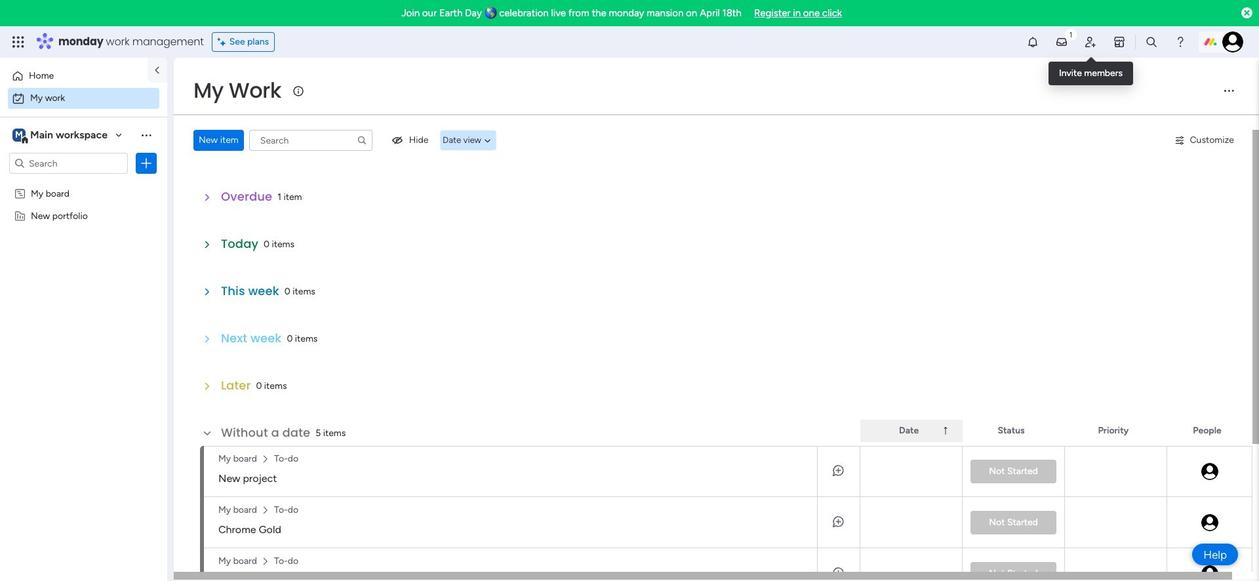 Task type: locate. For each thing, give the bounding box(es) containing it.
0 vertical spatial jacob simon image
[[1200, 462, 1220, 481]]

column header
[[861, 420, 963, 442]]

sort image
[[941, 426, 951, 436]]

workspace image
[[12, 128, 26, 142]]

jacob simon image
[[1200, 462, 1220, 481], [1200, 513, 1220, 532]]

option
[[8, 66, 140, 87], [8, 88, 159, 109], [0, 181, 167, 184]]

2 jacob simon image from the top
[[1200, 513, 1220, 532]]

search image
[[357, 135, 367, 146]]

help image
[[1174, 35, 1187, 49]]

menu image
[[1223, 84, 1236, 97]]

options image
[[140, 157, 153, 170]]

Search in workspace field
[[28, 156, 110, 171]]

search everything image
[[1145, 35, 1158, 49]]

Filter dashboard by text search field
[[249, 130, 372, 151]]

1 vertical spatial jacob simon image
[[1200, 513, 1220, 532]]

invite members image
[[1084, 35, 1097, 49]]

list box
[[0, 179, 167, 404]]

None search field
[[249, 130, 372, 151]]



Task type: describe. For each thing, give the bounding box(es) containing it.
1 vertical spatial option
[[8, 88, 159, 109]]

workspace options image
[[140, 128, 153, 142]]

notifications image
[[1027, 35, 1040, 49]]

see plans image
[[218, 35, 229, 49]]

0 vertical spatial option
[[8, 66, 140, 87]]

1 jacob simon image from the top
[[1200, 462, 1220, 481]]

select product image
[[12, 35, 25, 49]]

2 vertical spatial option
[[0, 181, 167, 184]]

workspace selection element
[[12, 127, 110, 144]]

monday marketplace image
[[1113, 35, 1126, 49]]

options image
[[182, 543, 193, 581]]

jacob simon image
[[1223, 31, 1244, 52]]

1 image
[[1065, 27, 1077, 42]]

update feed image
[[1055, 35, 1069, 49]]



Task type: vqa. For each thing, say whether or not it's contained in the screenshot.
middle 'option'
yes



